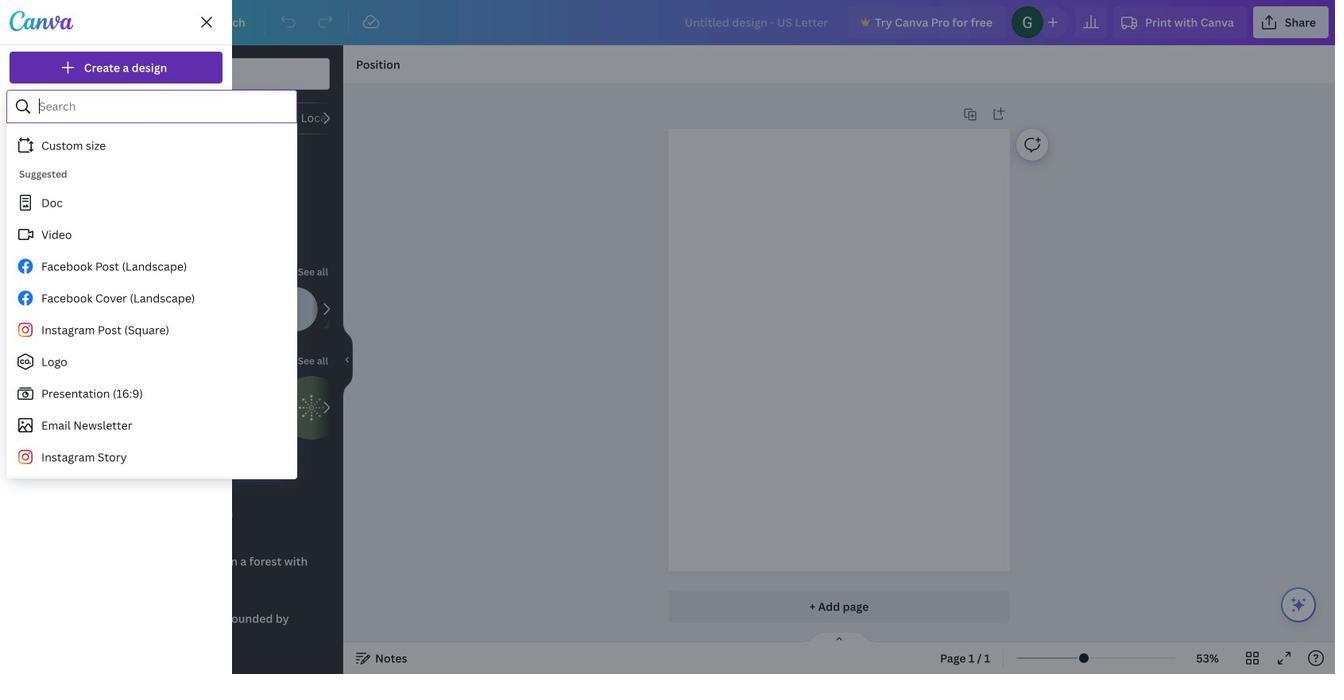Task type: locate. For each thing, give the bounding box(es) containing it.
hide image
[[343, 322, 353, 398]]

0 horizontal spatial group
[[70, 376, 134, 440]]

Search search field
[[39, 91, 286, 122]]

white circle shape image
[[274, 287, 318, 332]]

1 horizontal spatial group
[[140, 376, 204, 440]]

side panel tab list
[[0, 45, 57, 674]]

show pages image
[[802, 631, 878, 644]]

modern minimal sticker image
[[280, 376, 344, 440]]

1 group from the left
[[70, 376, 134, 440]]

rounded square image
[[121, 287, 165, 332]]

group
[[70, 376, 134, 440], [140, 376, 204, 440]]

main menu bar
[[0, 0, 1336, 45]]

list
[[10, 134, 223, 391]]

Search elements search field
[[102, 59, 298, 89]]



Task type: vqa. For each thing, say whether or not it's contained in the screenshot.
White Circle Shape image
yes



Task type: describe. For each thing, give the bounding box(es) containing it.
minimal sleek utilitarian pinwheel image
[[70, 179, 134, 243]]

Design title text field
[[672, 6, 843, 38]]

square image
[[70, 287, 115, 332]]

canva assistant image
[[1290, 596, 1309, 615]]

triangle up image
[[324, 287, 369, 332]]

2 group from the left
[[140, 376, 204, 440]]

add this line to the canvas image
[[172, 287, 216, 332]]



